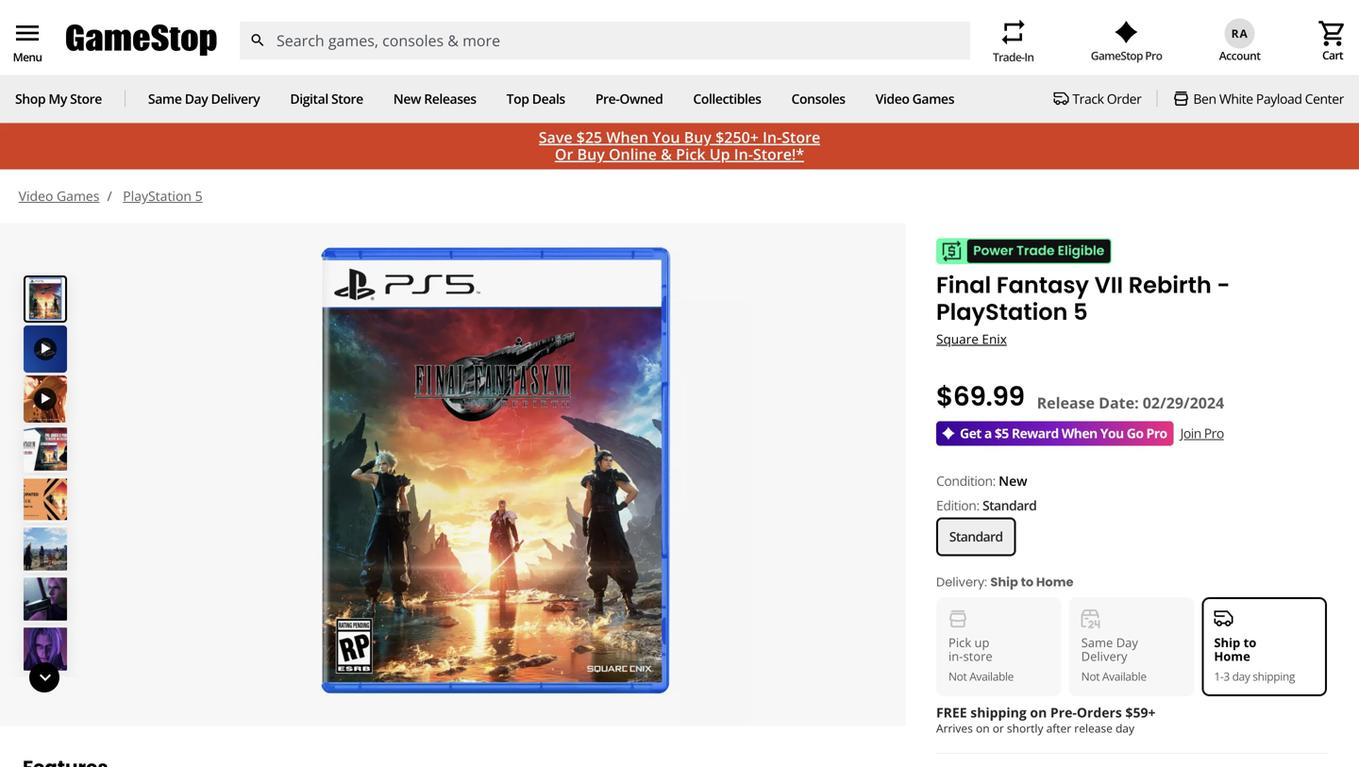 Task type: describe. For each thing, give the bounding box(es) containing it.
playstation 5
[[123, 187, 203, 205]]

1-
[[1215, 669, 1224, 685]]

join pro link
[[1181, 424, 1224, 442]]

delivery:
[[937, 574, 988, 591]]

rebirth
[[1129, 269, 1212, 301]]

ra account
[[1220, 25, 1261, 63]]

pro right go
[[1147, 424, 1168, 442]]

day inside ship to home 1-3 day shipping
[[1233, 669, 1251, 685]]

condition new
[[937, 472, 1028, 490]]

final fantasy vii rebirth - playstation 5 image
[[91, 223, 906, 727]]

pre- inside free shipping on pre-orders $59+ arrives on or shortly after release day
[[1051, 704, 1077, 722]]

1 horizontal spatial on
[[1031, 704, 1047, 722]]

search
[[249, 32, 266, 49]]

pick inside the pick up in-store not available
[[949, 635, 972, 652]]

cart
[[1323, 47, 1344, 63]]

digital store
[[290, 90, 363, 108]]

repeat
[[999, 17, 1029, 47]]

0 horizontal spatial buy
[[577, 144, 605, 164]]

in
[[1025, 49, 1034, 64]]

collectibles link
[[693, 90, 762, 108]]

delivery for same day delivery
[[211, 90, 260, 108]]

get a $5 reward when you go pro
[[960, 424, 1168, 442]]

1 horizontal spatial new
[[999, 472, 1028, 490]]

you inside save $25 when you buy $250+ in-store or buy online & pick up in-store!*
[[653, 127, 680, 147]]

02/29/2024
[[1143, 393, 1225, 413]]

0 vertical spatial video games link
[[876, 90, 955, 108]]

center
[[1306, 90, 1345, 108]]

0 vertical spatial video
[[876, 90, 910, 108]]

playstation inside final fantasy vii rebirth - playstation 5 square enix
[[937, 297, 1068, 328]]

up
[[710, 144, 730, 164]]

shipping inside free shipping on pre-orders $59+ arrives on or shortly after release day
[[971, 704, 1027, 722]]

$25
[[577, 127, 603, 147]]

a
[[985, 424, 992, 442]]

same for same day delivery not available
[[1082, 635, 1114, 652]]

track order
[[1073, 90, 1142, 108]]

store!*
[[753, 144, 805, 164]]

arrives
[[937, 721, 973, 737]]

ben white payload center
[[1194, 90, 1345, 108]]

square
[[937, 331, 979, 348]]

white
[[1220, 90, 1254, 108]]

top deals link
[[507, 90, 565, 108]]

1 horizontal spatial when
[[1062, 424, 1098, 442]]

gamestop pro
[[1091, 48, 1163, 63]]

reward
[[1012, 424, 1059, 442]]

release date: 02/29/2024
[[1037, 393, 1225, 413]]

free
[[937, 704, 967, 722]]

store
[[964, 648, 993, 665]]

trade-
[[993, 49, 1025, 64]]

shop
[[15, 90, 45, 108]]

0 horizontal spatial video games
[[19, 187, 100, 205]]

my
[[49, 90, 67, 108]]

&
[[661, 144, 672, 164]]

available inside the pick up in-store not available
[[970, 669, 1014, 685]]

standard
[[950, 528, 1003, 546]]

collectibles
[[693, 90, 762, 108]]

same day delivery
[[148, 90, 260, 108]]

ben white payload center link
[[1173, 90, 1345, 108]]

or
[[993, 721, 1005, 737]]

gamestop pro icon image
[[1115, 21, 1139, 43]]

track
[[1073, 90, 1104, 108]]

account
[[1220, 48, 1261, 63]]

3
[[1224, 669, 1230, 685]]

$5
[[995, 424, 1009, 442]]

day for same day delivery not available
[[1117, 635, 1139, 652]]

to inside ship to home 1-3 day shipping
[[1244, 635, 1257, 652]]

pick up in-store not available
[[949, 635, 1014, 685]]

delivery: ship to home
[[937, 574, 1074, 591]]

1 horizontal spatial buy
[[684, 127, 712, 147]]

shopping_cart cart
[[1318, 18, 1348, 63]]

ship to home 1-3 day shipping
[[1215, 635, 1296, 685]]

shipping inside ship to home 1-3 day shipping
[[1253, 669, 1296, 685]]

0 horizontal spatial playstation
[[123, 187, 192, 205]]

new releases
[[394, 90, 477, 108]]

menu
[[12, 18, 42, 48]]

deals
[[532, 90, 565, 108]]

date:
[[1099, 393, 1139, 413]]

5 inside final fantasy vii rebirth - playstation 5 square enix
[[1074, 297, 1088, 328]]

$250+
[[716, 127, 759, 147]]

final fantasy vii rebirth - playstation 5 square enix
[[937, 269, 1231, 348]]

same day delivery not available
[[1082, 635, 1147, 685]]

go
[[1127, 424, 1144, 442]]

owned
[[620, 90, 663, 108]]

same day delivery link
[[148, 90, 260, 108]]

$69.99
[[937, 378, 1025, 415]]

pick inside save $25 when you buy $250+ in-store or buy online & pick up in-store!*
[[676, 144, 706, 164]]

0 horizontal spatial store
[[70, 90, 102, 108]]

shortly
[[1007, 721, 1044, 737]]

top
[[507, 90, 529, 108]]

new releases link
[[394, 90, 477, 108]]

consoles
[[792, 90, 846, 108]]

order
[[1107, 90, 1142, 108]]

1 horizontal spatial in-
[[763, 127, 782, 147]]



Task type: vqa. For each thing, say whether or not it's contained in the screenshot.
The My
yes



Task type: locate. For each thing, give the bounding box(es) containing it.
0 horizontal spatial video games link
[[19, 187, 100, 205]]

2 horizontal spatial store
[[782, 127, 821, 147]]

0 vertical spatial day
[[1233, 669, 1251, 685]]

video
[[876, 90, 910, 108], [19, 187, 53, 205]]

day inside free shipping on pre-orders $59+ arrives on or shortly after release day
[[1116, 721, 1135, 737]]

1 vertical spatial delivery
[[1082, 648, 1128, 665]]

gamestop pro link
[[1091, 21, 1163, 63]]

same down gamestop image
[[148, 90, 182, 108]]

in- right up
[[734, 144, 753, 164]]

store right the digital
[[331, 90, 363, 108]]

orders
[[1077, 704, 1123, 722]]

condition
[[937, 472, 993, 490]]

gamestop image
[[66, 22, 217, 59]]

pro right gamestop
[[1146, 48, 1163, 63]]

buy
[[684, 127, 712, 147], [577, 144, 605, 164]]

0 horizontal spatial 5
[[195, 187, 203, 205]]

menu
[[13, 49, 42, 65]]

new
[[394, 90, 421, 108], [999, 472, 1028, 490]]

same
[[148, 90, 182, 108], [1082, 635, 1114, 652]]

same up orders
[[1082, 635, 1114, 652]]

0 vertical spatial you
[[653, 127, 680, 147]]

1 vertical spatial playstation
[[937, 297, 1068, 328]]

0 horizontal spatial in-
[[734, 144, 753, 164]]

new right condition
[[999, 472, 1028, 490]]

1 vertical spatial day
[[1116, 721, 1135, 737]]

0 horizontal spatial delivery
[[211, 90, 260, 108]]

1 available from the left
[[970, 669, 1014, 685]]

0 horizontal spatial pre-
[[596, 90, 620, 108]]

shopping_cart
[[1318, 18, 1348, 49]]

0 horizontal spatial day
[[185, 90, 208, 108]]

0 vertical spatial same
[[148, 90, 182, 108]]

day inside same day delivery not available
[[1117, 635, 1139, 652]]

store down the consoles link at the top of the page
[[782, 127, 821, 147]]

0 horizontal spatial new
[[394, 90, 421, 108]]

0 horizontal spatial same
[[148, 90, 182, 108]]

in- right $250+
[[763, 127, 782, 147]]

1 horizontal spatial pick
[[949, 635, 972, 652]]

1 vertical spatial ship
[[1215, 635, 1241, 652]]

0 horizontal spatial games
[[57, 187, 100, 205]]

store
[[70, 90, 102, 108], [331, 90, 363, 108], [782, 127, 821, 147]]

digital
[[290, 90, 328, 108]]

0 vertical spatial shipping
[[1253, 669, 1296, 685]]

or
[[555, 144, 574, 164]]

free shipping on pre-orders $59+ arrives on or shortly after release day
[[937, 704, 1156, 737]]

0 horizontal spatial when
[[607, 127, 649, 147]]

1 vertical spatial day
[[1117, 635, 1139, 652]]

1 vertical spatial you
[[1101, 424, 1124, 442]]

save
[[539, 127, 573, 147]]

0 horizontal spatial ship
[[991, 574, 1019, 591]]

buy right or
[[577, 144, 605, 164]]

1 vertical spatial new
[[999, 472, 1028, 490]]

delivery inside same day delivery not available
[[1082, 648, 1128, 665]]

day for same day delivery
[[185, 90, 208, 108]]

join pro
[[1181, 424, 1224, 442]]

pre- up $25 in the top left of the page
[[596, 90, 620, 108]]

0 vertical spatial video games
[[876, 90, 955, 108]]

2 not from the left
[[1082, 669, 1100, 685]]

day up $59+
[[1117, 635, 1139, 652]]

pick left "up"
[[949, 635, 972, 652]]

store right my
[[70, 90, 102, 108]]

up
[[975, 635, 990, 652]]

final
[[937, 269, 992, 301]]

home inside ship to home 1-3 day shipping
[[1215, 648, 1251, 665]]

playstation 5 link
[[123, 187, 203, 205]]

payload
[[1257, 90, 1303, 108]]

1 vertical spatial video
[[19, 187, 53, 205]]

1 not from the left
[[949, 669, 967, 685]]

consoles link
[[792, 90, 846, 108]]

on left or
[[976, 721, 990, 737]]

delivery up orders
[[1082, 648, 1128, 665]]

0 vertical spatial when
[[607, 127, 649, 147]]

0 horizontal spatial available
[[970, 669, 1014, 685]]

1 horizontal spatial video games
[[876, 90, 955, 108]]

1 horizontal spatial 5
[[1074, 297, 1088, 328]]

1 horizontal spatial games
[[913, 90, 955, 108]]

1 horizontal spatial video games link
[[876, 90, 955, 108]]

1 vertical spatial when
[[1062, 424, 1098, 442]]

search button
[[239, 22, 277, 59]]

0 vertical spatial pre-
[[596, 90, 620, 108]]

-
[[1218, 269, 1231, 301]]

2 available from the left
[[1103, 669, 1147, 685]]

0 vertical spatial pick
[[676, 144, 706, 164]]

pre-owned
[[596, 90, 663, 108]]

video games
[[876, 90, 955, 108], [19, 187, 100, 205]]

pro for join pro
[[1205, 424, 1224, 442]]

available inside same day delivery not available
[[1103, 669, 1147, 685]]

ship up 3
[[1215, 635, 1241, 652]]

0 vertical spatial day
[[185, 90, 208, 108]]

release
[[1037, 393, 1095, 413]]

ship inside ship to home 1-3 day shipping
[[1215, 635, 1241, 652]]

online
[[609, 144, 657, 164]]

enix
[[982, 331, 1007, 348]]

playstation
[[123, 187, 192, 205], [937, 297, 1068, 328]]

delivery
[[211, 90, 260, 108], [1082, 648, 1128, 665]]

pro
[[1146, 48, 1163, 63], [1147, 424, 1168, 442], [1205, 424, 1224, 442]]

1 vertical spatial pre-
[[1051, 704, 1077, 722]]

1 vertical spatial pick
[[949, 635, 972, 652]]

vii
[[1095, 269, 1124, 301]]

ship right delivery:
[[991, 574, 1019, 591]]

1 horizontal spatial available
[[1103, 669, 1147, 685]]

available down store
[[970, 669, 1014, 685]]

fantasy
[[997, 269, 1090, 301]]

release
[[1075, 721, 1113, 737]]

1 horizontal spatial store
[[331, 90, 363, 108]]

1 horizontal spatial ship
[[1215, 635, 1241, 652]]

ben
[[1194, 90, 1217, 108]]

same inside same day delivery not available
[[1082, 635, 1114, 652]]

pick
[[676, 144, 706, 164], [949, 635, 972, 652]]

new left releases
[[394, 90, 421, 108]]

1 horizontal spatial delivery
[[1082, 648, 1128, 665]]

same for same day delivery
[[148, 90, 182, 108]]

1 vertical spatial games
[[57, 187, 100, 205]]

day
[[1233, 669, 1251, 685], [1116, 721, 1135, 737]]

0 vertical spatial ship
[[991, 574, 1019, 591]]

after
[[1047, 721, 1072, 737]]

day right release at bottom
[[1116, 721, 1135, 737]]

1 vertical spatial home
[[1215, 648, 1251, 665]]

home right delivery:
[[1037, 574, 1074, 591]]

0 horizontal spatial not
[[949, 669, 967, 685]]

shop my store
[[15, 90, 102, 108]]

pick right & on the left top of the page
[[676, 144, 706, 164]]

home
[[1037, 574, 1074, 591], [1215, 648, 1251, 665]]

0 horizontal spatial on
[[976, 721, 990, 737]]

0 horizontal spatial pick
[[676, 144, 706, 164]]

join
[[1181, 424, 1202, 442]]

0 horizontal spatial you
[[653, 127, 680, 147]]

releases
[[424, 90, 477, 108]]

pro for gamestop pro
[[1146, 48, 1163, 63]]

not inside same day delivery not available
[[1082, 669, 1100, 685]]

$59+
[[1126, 704, 1156, 722]]

0 horizontal spatial day
[[1116, 721, 1135, 737]]

search search field
[[239, 22, 971, 59]]

0 vertical spatial games
[[913, 90, 955, 108]]

square enix link
[[937, 331, 1015, 348]]

delivery down search button
[[211, 90, 260, 108]]

to
[[1021, 574, 1034, 591], [1244, 635, 1257, 652]]

1 vertical spatial video games link
[[19, 187, 100, 205]]

available up $59+
[[1103, 669, 1147, 685]]

0 horizontal spatial shipping
[[971, 704, 1027, 722]]

repeat trade-in
[[993, 17, 1034, 64]]

pre-owned link
[[596, 90, 663, 108]]

shipping right free
[[971, 704, 1027, 722]]

gamestop
[[1091, 48, 1143, 63]]

day right 3
[[1233, 669, 1251, 685]]

top deals
[[507, 90, 565, 108]]

when inside save $25 when you buy $250+ in-store or buy online & pick up in-store!*
[[607, 127, 649, 147]]

when down the release
[[1062, 424, 1098, 442]]

1 horizontal spatial day
[[1233, 669, 1251, 685]]

digital store link
[[290, 90, 363, 108]]

ship
[[991, 574, 1019, 591], [1215, 635, 1241, 652]]

0 vertical spatial to
[[1021, 574, 1034, 591]]

games
[[913, 90, 955, 108], [57, 187, 100, 205]]

1 vertical spatial same
[[1082, 635, 1114, 652]]

1 vertical spatial to
[[1244, 635, 1257, 652]]

0 horizontal spatial video
[[19, 187, 53, 205]]

when right $25 in the top left of the page
[[607, 127, 649, 147]]

delivery for same day delivery not available
[[1082, 648, 1128, 665]]

1 horizontal spatial day
[[1117, 635, 1139, 652]]

you down owned
[[653, 127, 680, 147]]

shipping right 3
[[1253, 669, 1296, 685]]

1 horizontal spatial pre-
[[1051, 704, 1077, 722]]

menu menu
[[12, 18, 42, 65]]

1 horizontal spatial not
[[1082, 669, 1100, 685]]

video games link
[[876, 90, 955, 108], [19, 187, 100, 205]]

track order link
[[1054, 90, 1142, 108]]

not
[[949, 669, 967, 685], [1082, 669, 1100, 685]]

1 horizontal spatial same
[[1082, 635, 1114, 652]]

0 vertical spatial delivery
[[211, 90, 260, 108]]

1 horizontal spatial playstation
[[937, 297, 1068, 328]]

not inside the pick up in-store not available
[[949, 669, 967, 685]]

not down "in-"
[[949, 669, 967, 685]]

1 horizontal spatial shipping
[[1253, 669, 1296, 685]]

not up orders
[[1082, 669, 1100, 685]]

0 vertical spatial new
[[394, 90, 421, 108]]

0 vertical spatial playstation
[[123, 187, 192, 205]]

0 horizontal spatial to
[[1021, 574, 1034, 591]]

1 vertical spatial video games
[[19, 187, 100, 205]]

buy right & on the left top of the page
[[684, 127, 712, 147]]

on right or
[[1031, 704, 1047, 722]]

1 horizontal spatial to
[[1244, 635, 1257, 652]]

you left go
[[1101, 424, 1124, 442]]

store inside save $25 when you buy $250+ in-store or buy online & pick up in-store!*
[[782, 127, 821, 147]]

0 horizontal spatial home
[[1037, 574, 1074, 591]]

get
[[960, 424, 982, 442]]

1 horizontal spatial home
[[1215, 648, 1251, 665]]

home up 3
[[1215, 648, 1251, 665]]

1 horizontal spatial you
[[1101, 424, 1124, 442]]

0 vertical spatial 5
[[195, 187, 203, 205]]

0 vertical spatial home
[[1037, 574, 1074, 591]]

1 vertical spatial 5
[[1074, 297, 1088, 328]]

5
[[195, 187, 203, 205], [1074, 297, 1088, 328]]

Search games, consoles & more search field
[[277, 22, 937, 59]]

ra
[[1232, 25, 1249, 41]]

pro right join
[[1205, 424, 1224, 442]]

in-
[[949, 648, 964, 665]]

1 horizontal spatial video
[[876, 90, 910, 108]]

day down gamestop image
[[185, 90, 208, 108]]

pre- right shortly
[[1051, 704, 1077, 722]]

1 vertical spatial shipping
[[971, 704, 1027, 722]]

shop my store link
[[15, 90, 102, 108]]



